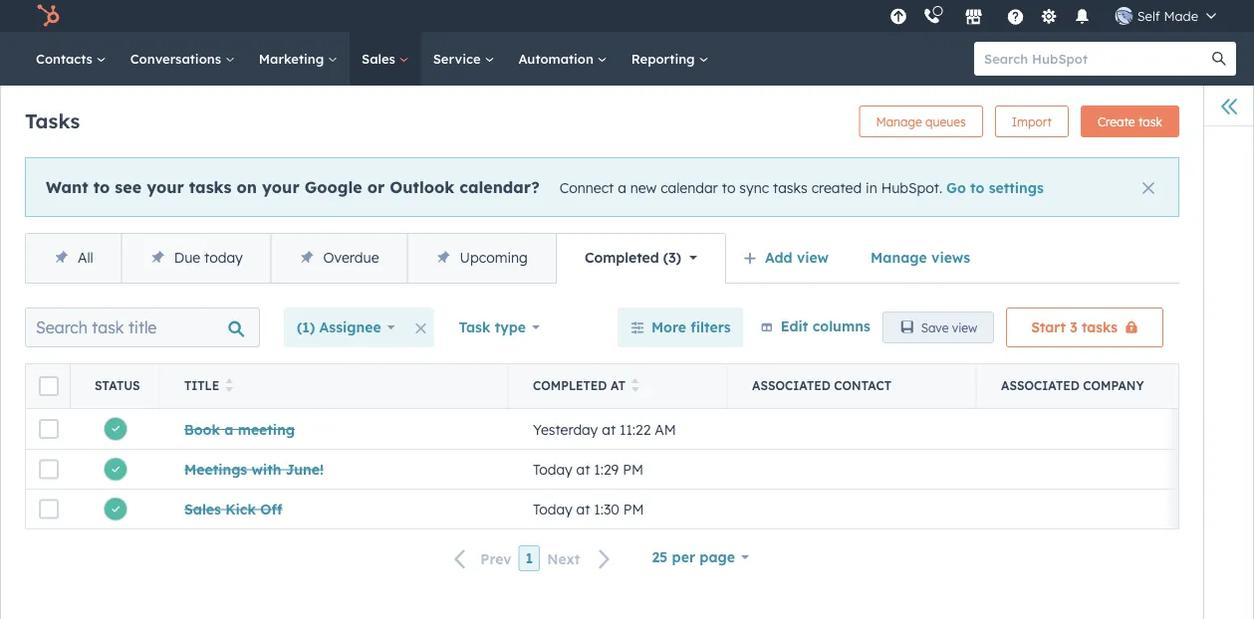 Task type: vqa. For each thing, say whether or not it's contained in the screenshot.
THE CONVERT
no



Task type: locate. For each thing, give the bounding box(es) containing it.
contacts
[[36, 50, 96, 67]]

0 vertical spatial view
[[797, 249, 829, 266]]

completed for completed at
[[533, 379, 607, 393]]

press to sort. element for completed at
[[632, 379, 639, 394]]

a inside want to see your tasks on your google or outlook calendar? alert
[[618, 179, 626, 196]]

go to settings link
[[946, 179, 1044, 196]]

self made
[[1137, 7, 1198, 24]]

want to see your tasks on your google or outlook calendar?
[[46, 177, 540, 197]]

3 right start
[[1070, 319, 1078, 336]]

self made menu
[[884, 0, 1230, 32]]

meetings with june! button
[[184, 461, 324, 478]]

navigation
[[25, 233, 726, 284]]

a for book
[[224, 421, 233, 438]]

task type button
[[446, 308, 553, 348]]

press to sort. element
[[225, 379, 233, 394], [632, 379, 639, 394]]

add view button
[[730, 238, 846, 278]]

2 today from the top
[[533, 501, 572, 518]]

0 vertical spatial manage
[[876, 114, 922, 129]]

1 horizontal spatial 3
[[1070, 319, 1078, 336]]

next
[[547, 550, 580, 568]]

more filters
[[651, 319, 731, 336]]

pm for today at 1:29 pm
[[623, 461, 643, 478]]

at left 1:30
[[576, 501, 590, 518]]

today for today at 1:29 pm
[[533, 461, 572, 478]]

)
[[676, 249, 681, 266]]

associated inside "associated company" column header
[[1001, 379, 1080, 393]]

0 vertical spatial a
[[618, 179, 626, 196]]

add view
[[765, 249, 829, 266]]

0 horizontal spatial a
[[224, 421, 233, 438]]

off
[[260, 501, 282, 518]]

1 today from the top
[[533, 461, 572, 478]]

1 vertical spatial completed
[[533, 379, 607, 393]]

0 vertical spatial sales
[[362, 50, 399, 67]]

sync
[[739, 179, 769, 196]]

0 horizontal spatial associated
[[752, 379, 831, 393]]

2 press to sort. element from the left
[[632, 379, 639, 394]]

1 horizontal spatial associated
[[1001, 379, 1080, 393]]

view inside popup button
[[797, 249, 829, 266]]

manage views link
[[858, 238, 983, 278]]

save view button
[[882, 312, 994, 344]]

upgrade link
[[886, 5, 911, 26]]

1 pm from the top
[[623, 461, 643, 478]]

sales left service at the left top of the page
[[362, 50, 399, 67]]

prev button
[[443, 546, 519, 572]]

at for 11:22
[[602, 421, 616, 438]]

your
[[147, 177, 184, 197], [262, 177, 300, 197]]

3 up more
[[668, 249, 676, 266]]

ruby anderson image
[[1115, 7, 1133, 25]]

0 horizontal spatial view
[[797, 249, 829, 266]]

create task link
[[1081, 106, 1179, 137]]

press to sort. element up 11:22
[[632, 379, 639, 394]]

column header
[[26, 365, 71, 408]]

start
[[1031, 319, 1066, 336]]

assignee
[[319, 319, 381, 336]]

1 horizontal spatial press to sort. element
[[632, 379, 639, 394]]

Search task title search field
[[25, 308, 260, 348]]

today
[[533, 461, 572, 478], [533, 501, 572, 518]]

manage
[[876, 114, 922, 129], [871, 249, 927, 266]]

press to sort. image
[[225, 379, 233, 392]]

manage inside tasks banner
[[876, 114, 922, 129]]

automation
[[518, 50, 597, 67]]

connect
[[560, 179, 614, 196]]

1 vertical spatial pm
[[623, 501, 644, 518]]

new
[[630, 179, 657, 196]]

press to sort. element for title
[[225, 379, 233, 394]]

navigation containing all
[[25, 233, 726, 284]]

1 horizontal spatial view
[[952, 320, 977, 335]]

help image
[[1007, 9, 1025, 27]]

1 button
[[519, 546, 540, 572]]

task status: completed image
[[112, 466, 120, 474], [112, 506, 120, 514]]

sales for sales
[[362, 50, 399, 67]]

associated down edit
[[752, 379, 831, 393]]

0 horizontal spatial 3
[[668, 249, 676, 266]]

create
[[1098, 114, 1135, 129]]

completed left (
[[585, 249, 659, 266]]

manage views
[[871, 249, 970, 266]]

2 task status: completed image from the top
[[112, 506, 120, 514]]

view right save
[[952, 320, 977, 335]]

tasks
[[189, 177, 232, 197], [773, 179, 808, 196], [1082, 319, 1118, 336]]

to left see
[[93, 177, 110, 197]]

1 vertical spatial task status: completed image
[[112, 506, 120, 514]]

associated down start
[[1001, 379, 1080, 393]]

upgrade image
[[890, 8, 908, 26]]

manage left queues at the right top of the page
[[876, 114, 922, 129]]

close image
[[1143, 182, 1155, 194]]

reporting
[[631, 50, 699, 67]]

import link
[[995, 106, 1069, 137]]

at for 1:29
[[576, 461, 590, 478]]

1 horizontal spatial your
[[262, 177, 300, 197]]

1 vertical spatial sales
[[184, 501, 221, 518]]

manage for manage views
[[871, 249, 927, 266]]

completed for completed ( 3 )
[[585, 249, 659, 266]]

2 horizontal spatial tasks
[[1082, 319, 1118, 336]]

pm right 1:29
[[623, 461, 643, 478]]

pm right 1:30
[[623, 501, 644, 518]]

1 task status: completed image from the top
[[112, 466, 120, 474]]

start 3 tasks
[[1031, 319, 1118, 336]]

at left 11:22
[[602, 421, 616, 438]]

at
[[611, 379, 626, 393], [602, 421, 616, 438], [576, 461, 590, 478], [576, 501, 590, 518]]

3 inside button
[[1070, 319, 1078, 336]]

a left the new
[[618, 179, 626, 196]]

hubspot image
[[36, 4, 60, 28]]

0 vertical spatial today
[[533, 461, 572, 478]]

overdue link
[[271, 234, 407, 283]]

all
[[78, 249, 93, 266]]

associated inside associated contact column header
[[752, 379, 831, 393]]

associated company column header
[[977, 365, 1226, 408]]

today at 1:30 pm
[[533, 501, 644, 518]]

2 associated from the left
[[1001, 379, 1080, 393]]

view inside button
[[952, 320, 977, 335]]

today down the yesterday
[[533, 461, 572, 478]]

automation link
[[506, 32, 619, 86]]

yesterday
[[533, 421, 598, 438]]

0 horizontal spatial sales
[[184, 501, 221, 518]]

edit columns
[[781, 317, 870, 335]]

0 vertical spatial task status: completed image
[[112, 466, 120, 474]]

due today
[[174, 249, 243, 266]]

tasks right sync
[[773, 179, 808, 196]]

a right book
[[224, 421, 233, 438]]

task type
[[459, 319, 526, 336]]

status column header
[[71, 365, 160, 408]]

completed at
[[533, 379, 626, 393]]

a
[[618, 179, 626, 196], [224, 421, 233, 438]]

manage left the views
[[871, 249, 927, 266]]

type
[[495, 319, 526, 336]]

marketplaces image
[[965, 9, 983, 27]]

25 per page
[[652, 549, 735, 566]]

1 vertical spatial a
[[224, 421, 233, 438]]

at left 1:29
[[576, 461, 590, 478]]

sales for sales kick off
[[184, 501, 221, 518]]

0 horizontal spatial your
[[147, 177, 184, 197]]

1 your from the left
[[147, 177, 184, 197]]

0 vertical spatial 3
[[668, 249, 676, 266]]

1 vertical spatial view
[[952, 320, 977, 335]]

2 pm from the top
[[623, 501, 644, 518]]

want
[[46, 177, 88, 197]]

0 horizontal spatial press to sort. element
[[225, 379, 233, 394]]

your right see
[[147, 177, 184, 197]]

3
[[668, 249, 676, 266], [1070, 319, 1078, 336]]

to left sync
[[722, 179, 736, 196]]

today up next
[[533, 501, 572, 518]]

tasks left on
[[189, 177, 232, 197]]

associated
[[752, 379, 831, 393], [1001, 379, 1080, 393]]

manage for manage queues
[[876, 114, 922, 129]]

book a meeting button
[[184, 421, 295, 438]]

calendar
[[661, 179, 718, 196]]

meeting
[[238, 421, 295, 438]]

upcoming link
[[407, 234, 556, 283]]

1 vertical spatial 3
[[1070, 319, 1078, 336]]

tasks right start
[[1082, 319, 1118, 336]]

view right add
[[797, 249, 829, 266]]

tasks inside button
[[1082, 319, 1118, 336]]

today for today at 1:30 pm
[[533, 501, 572, 518]]

a for connect
[[618, 179, 626, 196]]

book
[[184, 421, 220, 438]]

calling icon image
[[923, 8, 941, 26]]

1 horizontal spatial sales
[[362, 50, 399, 67]]

1 associated from the left
[[752, 379, 831, 393]]

view
[[797, 249, 829, 266], [952, 320, 977, 335]]

sales left kick
[[184, 501, 221, 518]]

service
[[433, 50, 485, 67]]

1 vertical spatial manage
[[871, 249, 927, 266]]

manage queues link
[[859, 106, 983, 137]]

associated contact
[[752, 379, 891, 393]]

1 vertical spatial today
[[533, 501, 572, 518]]

0 vertical spatial completed
[[585, 249, 659, 266]]

start 3 tasks button
[[1006, 308, 1164, 348]]

completed up the yesterday
[[533, 379, 607, 393]]

your right on
[[262, 177, 300, 197]]

1 press to sort. element from the left
[[225, 379, 233, 394]]

tasks banner
[[25, 100, 1179, 137]]

3 inside navigation
[[668, 249, 676, 266]]

1 horizontal spatial a
[[618, 179, 626, 196]]

to right go
[[970, 179, 985, 196]]

press to sort. element right title
[[225, 379, 233, 394]]

sales inside sales link
[[362, 50, 399, 67]]

0 vertical spatial pm
[[623, 461, 643, 478]]

1
[[526, 550, 533, 567]]

edit
[[781, 317, 808, 335]]

yesterday at 11:22 am
[[533, 421, 676, 438]]



Task type: describe. For each thing, give the bounding box(es) containing it.
kick
[[225, 501, 256, 518]]

view for save view
[[952, 320, 977, 335]]

25
[[652, 549, 668, 566]]

view for add view
[[797, 249, 829, 266]]

today at 1:29 pm
[[533, 461, 643, 478]]

go
[[946, 179, 966, 196]]

completed ( 3 )
[[585, 249, 681, 266]]

at left press to sort. icon
[[611, 379, 626, 393]]

title
[[184, 379, 219, 393]]

task status: completed image for meetings
[[112, 466, 120, 474]]

settings link
[[1037, 5, 1062, 26]]

calling icon button
[[915, 3, 949, 29]]

meetings
[[184, 461, 247, 478]]

overdue
[[323, 249, 379, 266]]

june!
[[286, 461, 324, 478]]

service link
[[421, 32, 506, 86]]

(1) assignee
[[297, 319, 381, 336]]

marketplaces button
[[953, 0, 995, 32]]

notifications button
[[1066, 0, 1099, 32]]

help button
[[999, 0, 1033, 32]]

(1)
[[297, 319, 315, 336]]

in
[[866, 179, 877, 196]]

made
[[1164, 7, 1198, 24]]

conversations
[[130, 50, 225, 67]]

pm for today at 1:30 pm
[[623, 501, 644, 518]]

associated for associated contact
[[752, 379, 831, 393]]

hubspot.
[[881, 179, 943, 196]]

sales kick off
[[184, 501, 282, 518]]

save view
[[921, 320, 977, 335]]

task status: completed image
[[112, 426, 120, 434]]

25 per page button
[[639, 538, 762, 578]]

0 horizontal spatial tasks
[[189, 177, 232, 197]]

2 your from the left
[[262, 177, 300, 197]]

due today link
[[121, 234, 271, 283]]

associated for associated company
[[1001, 379, 1080, 393]]

with
[[251, 461, 281, 478]]

created
[[812, 179, 862, 196]]

manage queues
[[876, 114, 966, 129]]

at for 1:30
[[576, 501, 590, 518]]

associated company
[[1001, 379, 1144, 393]]

(1) assignee button
[[284, 308, 408, 348]]

on
[[237, 177, 257, 197]]

2 horizontal spatial to
[[970, 179, 985, 196]]

connect a new calendar to sync tasks created in hubspot. go to settings
[[560, 179, 1044, 196]]

see
[[115, 177, 141, 197]]

want to see your tasks on your google or outlook calendar? alert
[[25, 157, 1179, 217]]

more
[[651, 319, 686, 336]]

more filters link
[[618, 308, 744, 348]]

search button
[[1202, 42, 1236, 76]]

settings
[[989, 179, 1044, 196]]

google
[[305, 177, 362, 197]]

(
[[663, 249, 668, 266]]

per
[[672, 549, 695, 566]]

press to sort. image
[[632, 379, 639, 392]]

1 horizontal spatial tasks
[[773, 179, 808, 196]]

columns
[[813, 317, 870, 335]]

marketing
[[259, 50, 328, 67]]

edit columns button
[[760, 314, 870, 340]]

upcoming
[[460, 249, 528, 266]]

task
[[1139, 114, 1163, 129]]

today
[[204, 249, 243, 266]]

search image
[[1212, 52, 1226, 66]]

1:30
[[594, 501, 620, 518]]

11:22
[[620, 421, 651, 438]]

add
[[765, 249, 793, 266]]

book a meeting
[[184, 421, 295, 438]]

prev
[[480, 550, 512, 568]]

hubspot link
[[24, 4, 75, 28]]

self made button
[[1103, 0, 1228, 32]]

outlook
[[390, 177, 454, 197]]

associated contact column header
[[728, 365, 977, 408]]

pagination navigation
[[443, 546, 623, 572]]

conversations link
[[118, 32, 247, 86]]

next button
[[540, 546, 623, 572]]

Search HubSpot search field
[[974, 42, 1218, 76]]

sales kick off button
[[184, 501, 282, 518]]

all link
[[26, 234, 121, 283]]

calendar?
[[460, 177, 540, 197]]

sales link
[[350, 32, 421, 86]]

0 horizontal spatial to
[[93, 177, 110, 197]]

save
[[921, 320, 949, 335]]

due
[[174, 249, 200, 266]]

1 horizontal spatial to
[[722, 179, 736, 196]]

am
[[655, 421, 676, 438]]

tasks
[[25, 108, 80, 133]]

settings image
[[1040, 8, 1058, 26]]

contacts link
[[24, 32, 118, 86]]

1:29
[[594, 461, 619, 478]]

notifications image
[[1074, 9, 1092, 27]]

import
[[1012, 114, 1052, 129]]

marketing link
[[247, 32, 350, 86]]

queues
[[926, 114, 966, 129]]

task
[[459, 319, 491, 336]]

task status: completed image for sales
[[112, 506, 120, 514]]

filters
[[691, 319, 731, 336]]

create task
[[1098, 114, 1163, 129]]



